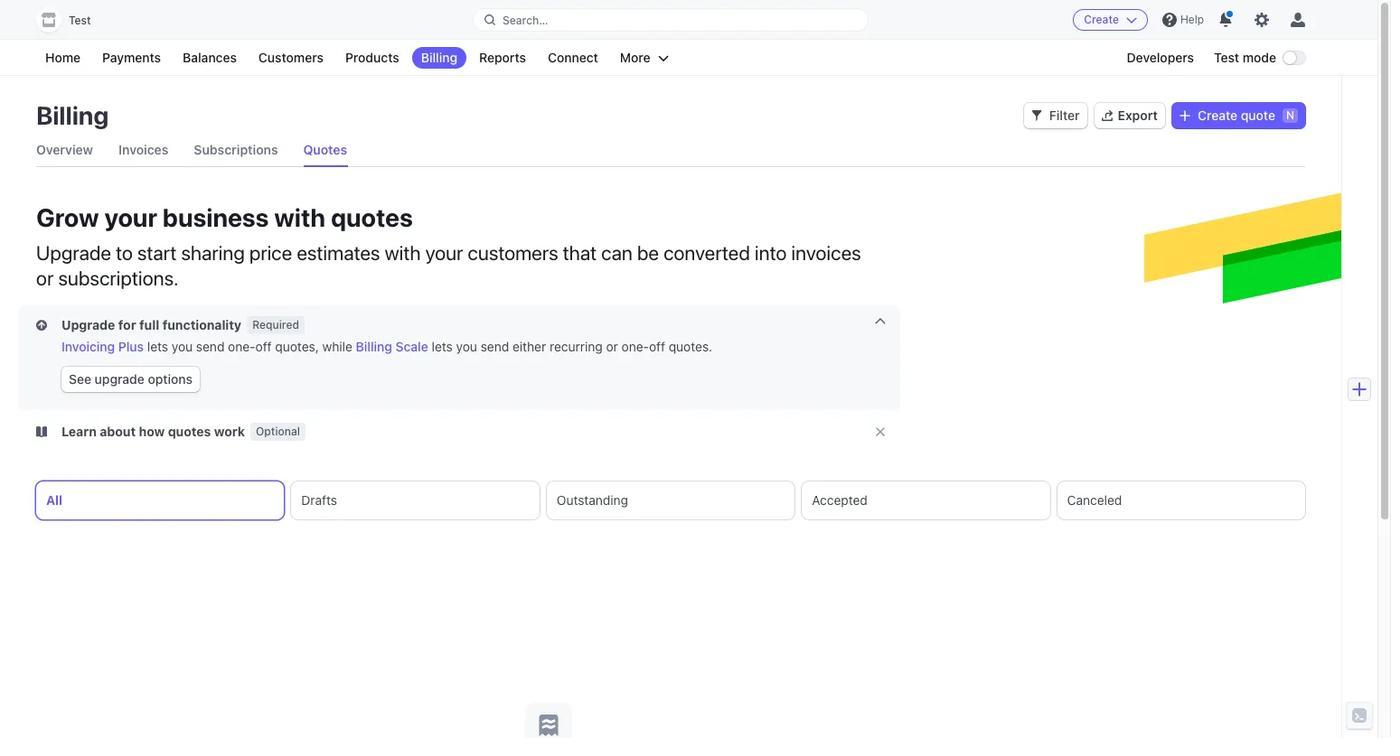 Task type: describe. For each thing, give the bounding box(es) containing it.
see upgrade options
[[69, 372, 193, 387]]

to
[[116, 241, 133, 265]]

required
[[252, 318, 299, 332]]

customers
[[259, 50, 324, 65]]

sharing
[[181, 241, 245, 265]]

scale
[[396, 339, 428, 354]]

see
[[69, 372, 91, 387]]

2 send from the left
[[481, 339, 509, 354]]

price
[[249, 241, 292, 265]]

1 off from the left
[[256, 339, 272, 354]]

reports
[[479, 50, 526, 65]]

upgrade for full functionality button
[[36, 316, 245, 335]]

invoices
[[118, 142, 169, 157]]

create button
[[1074, 9, 1148, 31]]

that
[[563, 241, 597, 265]]

help
[[1181, 13, 1205, 26]]

Search… search field
[[474, 9, 868, 31]]

for
[[118, 317, 136, 333]]

test mode
[[1214, 50, 1277, 65]]

tab list containing all
[[36, 482, 1306, 520]]

upgrade inside the grow your business with quotes upgrade to start sharing price estimates with your customers that can be converted into invoices or subscriptions.
[[36, 241, 111, 265]]

2 vertical spatial billing
[[356, 339, 392, 354]]

svg image for learn about how quotes work
[[36, 427, 47, 438]]

upgrade inside dropdown button
[[61, 317, 115, 333]]

either
[[513, 339, 546, 354]]

grow
[[36, 203, 99, 232]]

products
[[345, 50, 399, 65]]

drafts button
[[292, 482, 540, 520]]

payments
[[102, 50, 161, 65]]

invoicing plus link
[[61, 339, 144, 354]]

all button
[[36, 482, 284, 520]]

upgrade
[[95, 372, 145, 387]]

all
[[46, 493, 62, 508]]

recurring
[[550, 339, 603, 354]]

svg image for filter
[[1032, 110, 1043, 121]]

accepted button
[[802, 482, 1050, 520]]

quotes inside the grow your business with quotes upgrade to start sharing price estimates with your customers that can be converted into invoices or subscriptions.
[[331, 203, 413, 232]]

create quote
[[1198, 108, 1276, 123]]

plus
[[118, 339, 144, 354]]

filter
[[1050, 108, 1080, 123]]

overview link
[[36, 134, 93, 166]]

0 horizontal spatial your
[[104, 203, 157, 232]]

notifications image
[[1219, 13, 1233, 27]]

2 off from the left
[[649, 339, 666, 354]]

optional
[[256, 425, 300, 439]]

customers
[[468, 241, 558, 265]]

estimates
[[297, 241, 380, 265]]

Search… text field
[[474, 9, 868, 31]]

billing scale link
[[356, 339, 428, 354]]

1 horizontal spatial with
[[385, 241, 421, 265]]

1 send from the left
[[196, 339, 225, 354]]

quotes
[[303, 142, 347, 157]]

options
[[148, 372, 193, 387]]

payments link
[[93, 47, 170, 69]]

search…
[[503, 13, 549, 27]]

2 one- from the left
[[622, 339, 649, 354]]

into
[[755, 241, 787, 265]]

1 horizontal spatial your
[[426, 241, 463, 265]]

subscriptions link
[[194, 134, 278, 166]]

developers link
[[1118, 47, 1204, 69]]

see upgrade options link
[[61, 367, 200, 392]]

quotes link
[[303, 134, 347, 166]]

more button
[[611, 47, 678, 69]]

converted
[[664, 241, 750, 265]]

balances
[[183, 50, 237, 65]]

balances link
[[174, 47, 246, 69]]

invoicing plus lets you send one-off quotes, while billing scale lets you send either recurring or one-off quotes.
[[61, 339, 713, 354]]

filter button
[[1024, 103, 1087, 128]]

2 lets from the left
[[432, 339, 453, 354]]

reports link
[[470, 47, 535, 69]]

quotes inside dropdown button
[[168, 424, 211, 439]]

export button
[[1095, 103, 1166, 128]]

test for test mode
[[1214, 50, 1240, 65]]



Task type: vqa. For each thing, say whether or not it's contained in the screenshot.
Invoices link
yes



Task type: locate. For each thing, give the bounding box(es) containing it.
with up price
[[274, 203, 326, 232]]

2 you from the left
[[456, 339, 477, 354]]

subscriptions.
[[58, 267, 179, 290]]

1 horizontal spatial or
[[606, 339, 618, 354]]

products link
[[336, 47, 408, 69]]

off
[[256, 339, 272, 354], [649, 339, 666, 354]]

send
[[196, 339, 225, 354], [481, 339, 509, 354]]

svg image
[[1032, 110, 1043, 121], [1180, 110, 1191, 121], [36, 320, 47, 331], [36, 427, 47, 438]]

one-
[[228, 339, 256, 354], [622, 339, 649, 354]]

1 tab list from the top
[[36, 134, 1306, 167]]

invoices link
[[118, 134, 169, 166]]

0 horizontal spatial send
[[196, 339, 225, 354]]

help button
[[1156, 5, 1212, 34]]

quotes right how
[[168, 424, 211, 439]]

or right recurring
[[606, 339, 618, 354]]

1 vertical spatial or
[[606, 339, 618, 354]]

start
[[137, 241, 177, 265]]

1 vertical spatial tab list
[[36, 482, 1306, 520]]

1 one- from the left
[[228, 339, 256, 354]]

0 horizontal spatial one-
[[228, 339, 256, 354]]

0 vertical spatial create
[[1084, 13, 1119, 26]]

or down grow
[[36, 267, 54, 290]]

billing
[[421, 50, 458, 65], [36, 100, 109, 130], [356, 339, 392, 354]]

test
[[69, 14, 91, 27], [1214, 50, 1240, 65]]

lets right scale
[[432, 339, 453, 354]]

your left the customers
[[426, 241, 463, 265]]

you
[[172, 339, 193, 354], [456, 339, 477, 354]]

0 vertical spatial quotes
[[331, 203, 413, 232]]

quotes
[[331, 203, 413, 232], [168, 424, 211, 439]]

0 horizontal spatial billing
[[36, 100, 109, 130]]

svg image inside "filter" popup button
[[1032, 110, 1043, 121]]

drafts
[[301, 493, 337, 508]]

learn about how quotes work
[[61, 424, 245, 439]]

svg image inside "learn about how quotes work" dropdown button
[[36, 427, 47, 438]]

1 horizontal spatial off
[[649, 339, 666, 354]]

accepted
[[812, 493, 868, 508]]

customers link
[[250, 47, 333, 69]]

connect link
[[539, 47, 608, 69]]

2 tab list from the top
[[36, 482, 1306, 520]]

send left either
[[481, 339, 509, 354]]

0 horizontal spatial quotes
[[168, 424, 211, 439]]

with
[[274, 203, 326, 232], [385, 241, 421, 265]]

1 vertical spatial test
[[1214, 50, 1240, 65]]

0 horizontal spatial or
[[36, 267, 54, 290]]

quote
[[1241, 108, 1276, 123]]

upgrade down grow
[[36, 241, 111, 265]]

invoicing
[[61, 339, 115, 354]]

learn
[[61, 424, 97, 439]]

be
[[637, 241, 659, 265]]

how
[[139, 424, 165, 439]]

off down required
[[256, 339, 272, 354]]

export
[[1118, 108, 1158, 123]]

subscriptions
[[194, 142, 278, 157]]

your up to
[[104, 203, 157, 232]]

svg image left learn
[[36, 427, 47, 438]]

more
[[620, 50, 651, 65]]

create left quote
[[1198, 108, 1238, 123]]

1 horizontal spatial one-
[[622, 339, 649, 354]]

test up home
[[69, 14, 91, 27]]

0 horizontal spatial create
[[1084, 13, 1119, 26]]

billing up overview
[[36, 100, 109, 130]]

can
[[601, 241, 633, 265]]

create up developers link
[[1084, 13, 1119, 26]]

1 horizontal spatial create
[[1198, 108, 1238, 123]]

1 vertical spatial with
[[385, 241, 421, 265]]

canceled button
[[1058, 482, 1306, 520]]

1 you from the left
[[172, 339, 193, 354]]

0 horizontal spatial you
[[172, 339, 193, 354]]

svg image inside upgrade for full functionality dropdown button
[[36, 320, 47, 331]]

0 horizontal spatial with
[[274, 203, 326, 232]]

create for create quote
[[1198, 108, 1238, 123]]

or inside the grow your business with quotes upgrade to start sharing price estimates with your customers that can be converted into invoices or subscriptions.
[[36, 267, 54, 290]]

off left quotes.
[[649, 339, 666, 354]]

lets down upgrade for full functionality
[[147, 339, 168, 354]]

home
[[45, 50, 81, 65]]

1 horizontal spatial send
[[481, 339, 509, 354]]

create for create
[[1084, 13, 1119, 26]]

outstanding
[[557, 493, 629, 508]]

business
[[163, 203, 269, 232]]

quotes,
[[275, 339, 319, 354]]

billing left reports
[[421, 50, 458, 65]]

0 vertical spatial tab list
[[36, 134, 1306, 167]]

1 horizontal spatial test
[[1214, 50, 1240, 65]]

1 vertical spatial billing
[[36, 100, 109, 130]]

svg image left filter
[[1032, 110, 1043, 121]]

0 vertical spatial your
[[104, 203, 157, 232]]

1 vertical spatial upgrade
[[61, 317, 115, 333]]

connect
[[548, 50, 599, 65]]

you down functionality
[[172, 339, 193, 354]]

svg image for upgrade for full functionality
[[36, 320, 47, 331]]

tab list
[[36, 134, 1306, 167], [36, 482, 1306, 520]]

0 horizontal spatial lets
[[147, 339, 168, 354]]

test button
[[36, 7, 109, 33]]

grow your business with quotes upgrade to start sharing price estimates with your customers that can be converted into invoices or subscriptions.
[[36, 203, 862, 290]]

test for test
[[69, 14, 91, 27]]

svg image right export
[[1180, 110, 1191, 121]]

functionality
[[163, 317, 242, 333]]

while
[[322, 339, 353, 354]]

create inside button
[[1084, 13, 1119, 26]]

1 horizontal spatial billing
[[356, 339, 392, 354]]

send down functionality
[[196, 339, 225, 354]]

learn about how quotes work button
[[36, 423, 249, 441]]

1 vertical spatial your
[[426, 241, 463, 265]]

developers
[[1127, 50, 1195, 65]]

0 vertical spatial upgrade
[[36, 241, 111, 265]]

billing right while on the top left of page
[[356, 339, 392, 354]]

with right estimates
[[385, 241, 421, 265]]

0 vertical spatial test
[[69, 14, 91, 27]]

quotes.
[[669, 339, 713, 354]]

upgrade up invoicing
[[61, 317, 115, 333]]

overview
[[36, 142, 93, 157]]

0 horizontal spatial off
[[256, 339, 272, 354]]

upgrade for full functionality
[[61, 317, 242, 333]]

you right scale
[[456, 339, 477, 354]]

mode
[[1243, 50, 1277, 65]]

1 vertical spatial quotes
[[168, 424, 211, 439]]

2 horizontal spatial billing
[[421, 50, 458, 65]]

outstanding button
[[547, 482, 795, 520]]

about
[[100, 424, 136, 439]]

tab list containing overview
[[36, 134, 1306, 167]]

one- left quotes.
[[622, 339, 649, 354]]

canceled
[[1068, 493, 1122, 508]]

billing link
[[412, 47, 467, 69]]

n
[[1287, 109, 1295, 122]]

work
[[214, 424, 245, 439]]

test left mode
[[1214, 50, 1240, 65]]

quotes up estimates
[[331, 203, 413, 232]]

1 vertical spatial create
[[1198, 108, 1238, 123]]

1 horizontal spatial lets
[[432, 339, 453, 354]]

test inside button
[[69, 14, 91, 27]]

1 horizontal spatial you
[[456, 339, 477, 354]]

invoices
[[792, 241, 862, 265]]

0 vertical spatial billing
[[421, 50, 458, 65]]

home link
[[36, 47, 90, 69]]

0 horizontal spatial test
[[69, 14, 91, 27]]

0 vertical spatial with
[[274, 203, 326, 232]]

one- down required
[[228, 339, 256, 354]]

your
[[104, 203, 157, 232], [426, 241, 463, 265]]

full
[[139, 317, 159, 333]]

lets
[[147, 339, 168, 354], [432, 339, 453, 354]]

1 lets from the left
[[147, 339, 168, 354]]

svg image left for
[[36, 320, 47, 331]]

create
[[1084, 13, 1119, 26], [1198, 108, 1238, 123]]

1 horizontal spatial quotes
[[331, 203, 413, 232]]

0 vertical spatial or
[[36, 267, 54, 290]]



